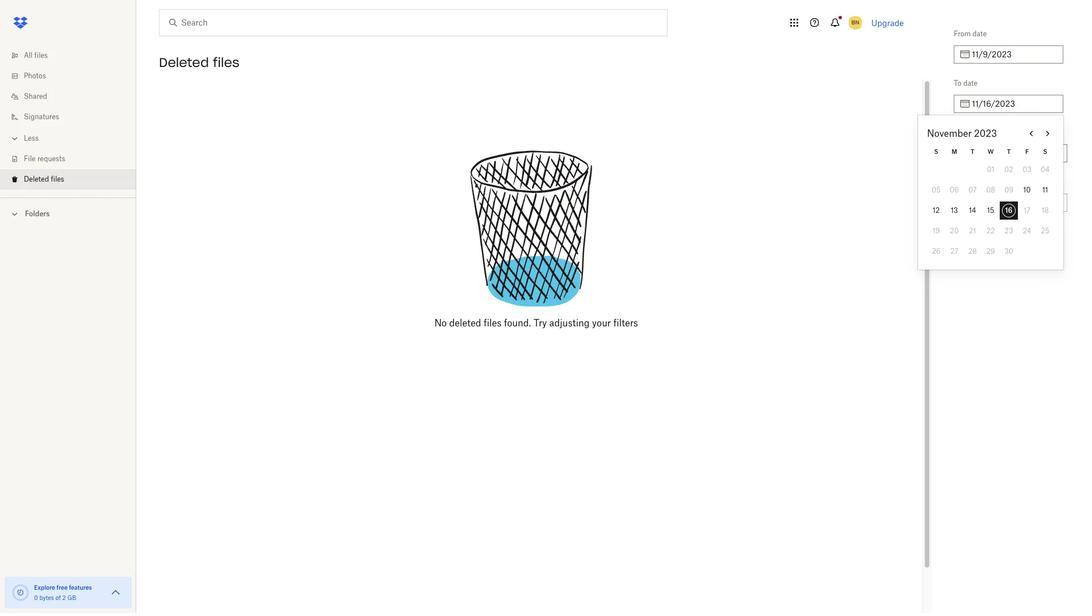 Task type: vqa. For each thing, say whether or not it's contained in the screenshot.
21 "button"
yes



Task type: locate. For each thing, give the bounding box(es) containing it.
15
[[987, 206, 994, 215]]

1 vertical spatial deleted
[[954, 128, 979, 137]]

2 horizontal spatial deleted
[[954, 128, 979, 137]]

s left the m
[[934, 148, 938, 155]]

date right from
[[973, 30, 987, 38]]

0 horizontal spatial deleted
[[24, 175, 49, 183]]

in
[[954, 178, 960, 186]]

1 vertical spatial deleted files
[[24, 175, 64, 183]]

november 2023
[[927, 128, 997, 139]]

25 button
[[1036, 222, 1054, 240]]

09 button
[[1000, 181, 1018, 199]]

23 button
[[1000, 222, 1018, 240]]

upgrade link
[[871, 18, 904, 28]]

file requests
[[24, 154, 65, 163]]

all files
[[24, 51, 48, 60]]

all files link
[[9, 45, 136, 66]]

1 horizontal spatial deleted
[[159, 55, 209, 70]]

0 vertical spatial deleted
[[159, 55, 209, 70]]

09
[[1004, 186, 1013, 194]]

shared
[[24, 92, 47, 100]]

by
[[981, 128, 988, 137]]

To date text field
[[972, 98, 1057, 110]]

folders button
[[0, 205, 136, 222]]

deleted files
[[159, 55, 239, 70], [24, 175, 64, 183]]

explore free features 0 bytes of 2 gb
[[34, 584, 92, 601]]

date right the to
[[963, 79, 978, 87]]

14
[[969, 206, 976, 215]]

0 horizontal spatial t
[[971, 148, 974, 155]]

27
[[950, 247, 958, 255]]

adjusting
[[549, 317, 590, 329]]

11 button
[[1036, 181, 1054, 199]]

30 button
[[1000, 242, 1018, 261]]

03 button
[[1018, 161, 1036, 179]]

30
[[1004, 247, 1013, 255]]

2023
[[974, 128, 997, 139]]

2 s from the left
[[1043, 148, 1047, 155]]

t
[[971, 148, 974, 155], [1007, 148, 1011, 155]]

list
[[0, 39, 136, 198]]

10 button
[[1018, 181, 1036, 199]]

t left the w
[[971, 148, 974, 155]]

1 horizontal spatial deleted files
[[159, 55, 239, 70]]

1 horizontal spatial t
[[1007, 148, 1011, 155]]

november
[[927, 128, 972, 139]]

your
[[592, 317, 611, 329]]

date for to date
[[963, 79, 978, 87]]

signatures link
[[9, 107, 136, 127]]

w
[[988, 148, 994, 155]]

deleted
[[449, 317, 481, 329]]

from date
[[954, 30, 987, 38]]

1 s from the left
[[934, 148, 938, 155]]

07 button
[[963, 181, 982, 199]]

list containing all files
[[0, 39, 136, 198]]

0
[[34, 594, 38, 601]]

f
[[1025, 148, 1029, 155]]

no deleted files found. try adjusting your filters
[[434, 317, 638, 329]]

less image
[[9, 133, 20, 144]]

s
[[934, 148, 938, 155], [1043, 148, 1047, 155]]

0 horizontal spatial s
[[934, 148, 938, 155]]

signatures
[[24, 112, 59, 121]]

0 vertical spatial date
[[973, 30, 987, 38]]

2 vertical spatial deleted
[[24, 175, 49, 183]]

0 vertical spatial deleted files
[[159, 55, 239, 70]]

deleted files list item
[[0, 169, 136, 190]]

03
[[1023, 165, 1031, 174]]

21 button
[[963, 222, 982, 240]]

0 horizontal spatial deleted files
[[24, 175, 64, 183]]

date
[[973, 30, 987, 38], [963, 79, 978, 87]]

13 button
[[945, 202, 963, 220]]

less
[[24, 134, 39, 142]]

From date text field
[[972, 48, 1057, 61]]

20 button
[[945, 222, 963, 240]]

26 button
[[927, 242, 945, 261]]

2
[[62, 594, 66, 601]]

deleted by
[[954, 128, 988, 137]]

27 button
[[945, 242, 963, 261]]

1 horizontal spatial s
[[1043, 148, 1047, 155]]

t up 02
[[1007, 148, 1011, 155]]

28 button
[[963, 242, 982, 261]]

20
[[950, 227, 959, 235]]

16 button
[[1000, 202, 1018, 220]]

12
[[933, 206, 940, 215]]

quota usage element
[[11, 584, 30, 602]]

11
[[1042, 186, 1048, 194]]

all
[[24, 51, 33, 60]]

explore
[[34, 584, 55, 591]]

shared link
[[9, 86, 136, 107]]

06 button
[[945, 181, 963, 199]]

m
[[952, 148, 957, 155]]

1 vertical spatial date
[[963, 79, 978, 87]]

06
[[950, 186, 959, 194]]

05
[[932, 186, 941, 194]]

04
[[1041, 165, 1050, 174]]

to
[[954, 79, 961, 87]]

s up 04
[[1043, 148, 1047, 155]]

files
[[34, 51, 48, 60], [213, 55, 239, 70], [51, 175, 64, 183], [484, 317, 502, 329]]

24 button
[[1018, 222, 1036, 240]]



Task type: describe. For each thing, give the bounding box(es) containing it.
deleted inside "deleted files" link
[[24, 175, 49, 183]]

folder
[[962, 178, 980, 186]]

08
[[986, 186, 995, 194]]

22 button
[[982, 222, 1000, 240]]

files inside list item
[[51, 175, 64, 183]]

photos
[[24, 72, 46, 80]]

04 button
[[1036, 161, 1054, 179]]

15 button
[[982, 202, 1000, 220]]

in folder
[[954, 178, 980, 186]]

21
[[969, 227, 976, 235]]

08 button
[[982, 181, 1000, 199]]

12 button
[[927, 202, 945, 220]]

19
[[933, 227, 940, 235]]

25
[[1041, 227, 1049, 235]]

dropbox image
[[9, 11, 32, 34]]

07
[[968, 186, 977, 194]]

17 button
[[1018, 202, 1036, 220]]

01 button
[[982, 161, 1000, 179]]

16
[[1005, 206, 1013, 215]]

29
[[986, 247, 995, 255]]

18 button
[[1036, 202, 1054, 220]]

features
[[69, 584, 92, 591]]

10
[[1023, 186, 1031, 194]]

bytes
[[39, 594, 54, 601]]

of
[[56, 594, 61, 601]]

17
[[1024, 206, 1030, 215]]

try
[[534, 317, 547, 329]]

18
[[1042, 206, 1049, 215]]

found.
[[504, 317, 531, 329]]

26
[[932, 247, 940, 255]]

05 button
[[927, 181, 945, 199]]

filters
[[613, 317, 638, 329]]

no
[[434, 317, 447, 329]]

23
[[1005, 227, 1013, 235]]

gb
[[67, 594, 76, 601]]

02 button
[[1000, 161, 1018, 179]]

02
[[1004, 165, 1013, 174]]

19 button
[[927, 222, 945, 240]]

24
[[1023, 227, 1031, 235]]

01
[[987, 165, 994, 174]]

22
[[986, 227, 995, 235]]

file
[[24, 154, 36, 163]]

free
[[57, 584, 68, 591]]

13
[[951, 206, 958, 215]]

deleted files inside "deleted files" link
[[24, 175, 64, 183]]

1 t from the left
[[971, 148, 974, 155]]

photos link
[[9, 66, 136, 86]]

date for from date
[[973, 30, 987, 38]]

requests
[[37, 154, 65, 163]]

2 t from the left
[[1007, 148, 1011, 155]]

to date
[[954, 79, 978, 87]]

28
[[968, 247, 977, 255]]

deleted files link
[[9, 169, 136, 190]]

29 button
[[982, 242, 1000, 261]]

14 button
[[963, 202, 982, 220]]

from
[[954, 30, 971, 38]]

folders
[[25, 209, 50, 218]]

file requests link
[[9, 149, 136, 169]]



